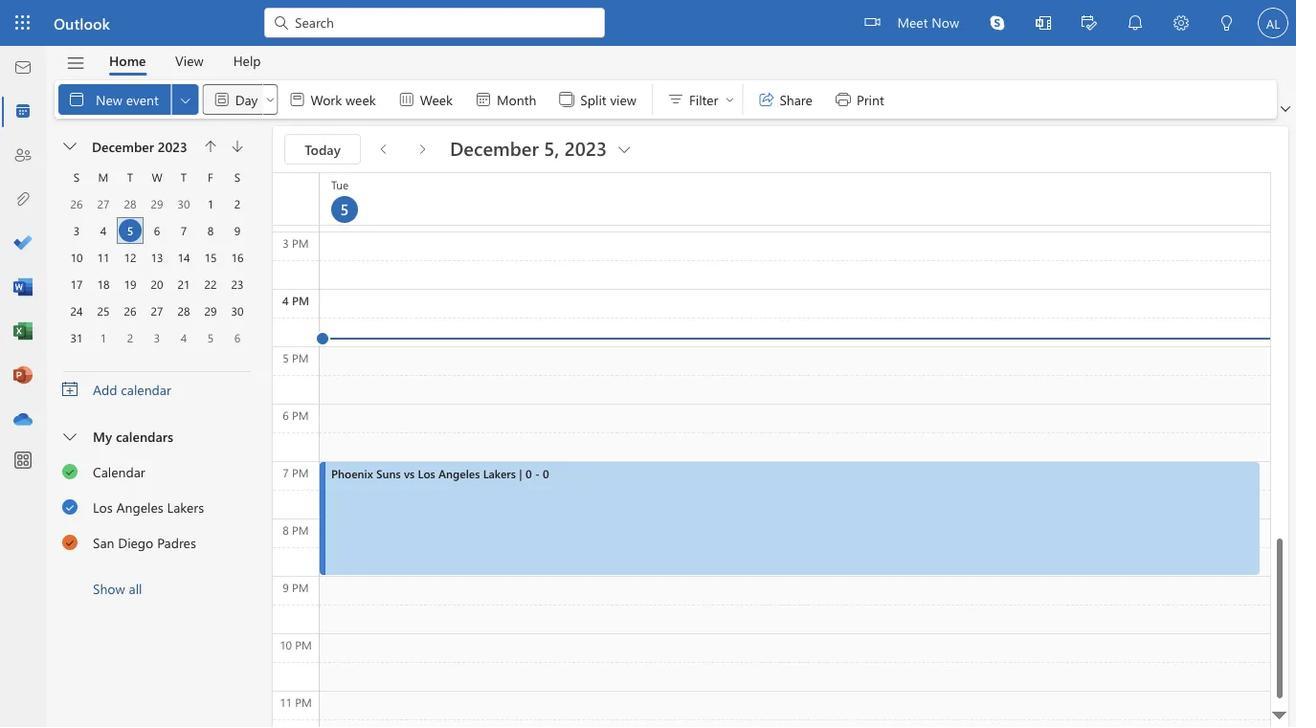 Task type: vqa. For each thing, say whether or not it's contained in the screenshot.
files image
yes



Task type: locate. For each thing, give the bounding box(es) containing it.
30 button down thursday element
[[172, 192, 195, 215]]

2 down saturday element
[[234, 196, 241, 212]]

pm for 8 pm
[[292, 523, 309, 538]]

10
[[70, 250, 83, 265], [280, 638, 292, 653]]

-
[[535, 466, 540, 482]]

29 down wednesday element
[[151, 196, 163, 212]]

1 vertical spatial 26
[[124, 304, 136, 319]]

5 button down 22 button
[[199, 327, 222, 350]]

 button
[[1205, 0, 1251, 48]]

9 down the 8 pm
[[283, 580, 289, 596]]

share group
[[747, 80, 896, 115]]

friday element
[[197, 164, 224, 191]]

pm down 9 pm
[[295, 638, 312, 653]]

pm for 11 pm
[[295, 695, 312, 711]]

tab list inside december 5, 2023 application
[[95, 46, 276, 76]]

18 button
[[92, 273, 115, 296]]

pm for 4 pm
[[292, 293, 309, 308]]

0 right '-' on the left of the page
[[543, 466, 549, 482]]

1 vertical spatial 10
[[280, 638, 292, 653]]


[[212, 90, 231, 109]]

onedrive image
[[13, 411, 33, 430]]

s left monday element
[[74, 170, 80, 185]]

11 left 12
[[97, 250, 110, 265]]

7 pm
[[283, 465, 309, 481]]

 work week
[[288, 90, 376, 109]]

1 horizontal spatial 26 button
[[119, 300, 142, 323]]

7 inside button
[[181, 223, 187, 238]]

0 vertical spatial 28
[[124, 196, 136, 212]]

2  from the top
[[62, 498, 79, 515]]

2 t from the left
[[181, 170, 187, 185]]

files image
[[13, 191, 33, 210]]

0 horizontal spatial 29
[[151, 196, 163, 212]]

1 vertical spatial 27
[[151, 304, 163, 319]]

25 button
[[92, 300, 115, 323]]

0 vertical spatial 1 button
[[199, 192, 222, 215]]

 share
[[757, 90, 813, 109]]

0 vertical spatial angeles
[[439, 466, 480, 482]]

0 horizontal spatial 5 button
[[119, 219, 142, 242]]

show all
[[93, 580, 142, 598]]

6 button right the 5 cell
[[146, 219, 169, 242]]

28 button down tuesday element
[[119, 192, 142, 215]]

2023 up thursday element
[[158, 137, 188, 155]]

 inside "december 5, 2023 "
[[615, 139, 634, 158]]

1 horizontal spatial 11
[[280, 695, 292, 711]]

1 down friday element
[[208, 196, 214, 212]]

event
[[126, 90, 159, 108]]

4 button left the 5 cell
[[92, 219, 115, 242]]

1 horizontal spatial 30 button
[[226, 300, 249, 323]]

5 pm
[[283, 351, 309, 366]]

t right monday element
[[127, 170, 133, 185]]

0 vertical spatial lakers
[[483, 466, 516, 482]]

1 t from the left
[[127, 170, 133, 185]]

3 button up 10 button
[[65, 219, 88, 242]]


[[1036, 15, 1052, 31]]

left-rail-appbar navigation
[[4, 46, 42, 442]]

december 5, 2023 application
[[0, 0, 1297, 728]]

15 button
[[199, 246, 222, 269]]

1 vertical spatial 30 button
[[226, 300, 249, 323]]

2 horizontal spatial 3
[[283, 236, 289, 251]]

2 button down saturday element
[[226, 192, 249, 215]]

1 horizontal spatial 9
[[283, 580, 289, 596]]

1 vertical spatial 9
[[283, 580, 289, 596]]

december for 2023
[[92, 137, 154, 155]]

1 horizontal spatial 27 button
[[146, 300, 169, 323]]

 button
[[1067, 0, 1113, 48]]

lakers up padres
[[167, 499, 204, 516]]

lakers
[[483, 466, 516, 482], [167, 499, 204, 516]]

8 up 9 pm
[[283, 523, 289, 538]]

1 vertical spatial 8
[[283, 523, 289, 538]]

7 up the 8 pm
[[283, 465, 289, 481]]

6 button down 23
[[226, 327, 249, 350]]

angeles
[[439, 466, 480, 482], [116, 499, 164, 516]]

6 for the bottommost 6 button
[[234, 330, 241, 346]]

1 right 31
[[100, 330, 107, 346]]

 new event
[[67, 90, 159, 109]]

28
[[124, 196, 136, 212], [178, 304, 190, 319]]

26 button down sunday element
[[65, 192, 88, 215]]

27 down monday element
[[97, 196, 110, 212]]


[[397, 90, 416, 109]]

pm up 5 pm
[[292, 293, 309, 308]]

los up san
[[93, 499, 113, 516]]

2 s from the left
[[234, 170, 241, 185]]

0
[[526, 466, 532, 482], [543, 466, 549, 482]]

1 horizontal spatial t
[[181, 170, 187, 185]]

1 vertical spatial 4 button
[[172, 327, 195, 350]]

0 horizontal spatial 4
[[100, 223, 107, 238]]

help button
[[219, 46, 275, 76]]

4
[[100, 223, 107, 238], [282, 293, 289, 308], [181, 330, 187, 346]]

29
[[151, 196, 163, 212], [204, 304, 217, 319]]

0 right |
[[526, 466, 532, 482]]

4 left the 5 cell
[[100, 223, 107, 238]]

tab list
[[95, 46, 276, 76]]

0 horizontal spatial angeles
[[116, 499, 164, 516]]

9
[[234, 223, 241, 238], [283, 580, 289, 596]]

meet
[[898, 13, 928, 31]]

19 button
[[119, 273, 142, 296]]

5 down tue
[[341, 198, 349, 219]]

1 horizontal spatial 1 button
[[199, 192, 222, 215]]

3 button up calendar
[[146, 327, 169, 350]]

28 down 21 button at top
[[178, 304, 190, 319]]


[[415, 142, 430, 157]]

0 vertical spatial 8
[[208, 223, 214, 238]]

0 horizontal spatial 26 button
[[65, 192, 88, 215]]

t right wednesday element
[[181, 170, 187, 185]]


[[205, 141, 216, 152]]

1 button
[[199, 192, 222, 215], [92, 327, 115, 350]]

1 vertical spatial 4
[[282, 293, 289, 308]]

1 vertical spatial 7
[[283, 465, 289, 481]]

los angeles lakers
[[93, 499, 204, 516]]

0 horizontal spatial los
[[93, 499, 113, 516]]

29 button down wednesday element
[[146, 192, 169, 215]]

3 up calendar
[[154, 330, 160, 346]]

7 left '8' button
[[181, 223, 187, 238]]

tab list containing home
[[95, 46, 276, 76]]

padres
[[157, 534, 196, 552]]

11 for 11 pm
[[280, 695, 292, 711]]

 button up sunday element
[[56, 133, 86, 160]]

3
[[74, 223, 80, 238], [283, 236, 289, 251], [154, 330, 160, 346]]

14
[[178, 250, 190, 265]]

0 horizontal spatial 30
[[178, 196, 190, 212]]

0 horizontal spatial 4 button
[[92, 219, 115, 242]]

5 button up 12
[[119, 219, 142, 242]]

0 vertical spatial 11
[[97, 250, 110, 265]]

26 button right 25 on the top left
[[119, 300, 142, 323]]

27 down 20
[[151, 304, 163, 319]]

0 vertical spatial 2 button
[[226, 192, 249, 215]]

list box containing calendar
[[47, 454, 265, 560]]

1 horizontal spatial 5 button
[[199, 327, 222, 350]]

 down view
[[615, 139, 634, 158]]

9 for 9
[[234, 223, 241, 238]]

1 vertical spatial 2
[[127, 330, 133, 346]]

month
[[497, 90, 537, 108]]

27 button down monday element
[[92, 192, 115, 215]]

21 button
[[172, 273, 195, 296]]

10 button
[[65, 246, 88, 269]]

3  from the top
[[62, 534, 79, 550]]

angeles up the diego
[[116, 499, 164, 516]]

1 horizontal spatial 29 button
[[199, 300, 222, 323]]

21
[[178, 277, 190, 292]]

0 vertical spatial 29
[[151, 196, 163, 212]]

6 up 7 pm
[[283, 408, 289, 423]]

29 button
[[146, 192, 169, 215], [199, 300, 222, 323]]

11 down 10 pm
[[280, 695, 292, 711]]

 right filter
[[724, 94, 736, 105]]

10 for 10
[[70, 250, 83, 265]]

 filter 
[[666, 90, 736, 109]]

3 up 10 button
[[74, 223, 80, 238]]

word image
[[13, 279, 33, 298]]

28 button down 21 button at top
[[172, 300, 195, 323]]

phoenix
[[331, 466, 373, 482]]

angeles right vs
[[439, 466, 480, 482]]

1 horizontal spatial los
[[418, 466, 436, 482]]

 month
[[474, 90, 537, 109]]

26 for 26 button to the top
[[70, 196, 83, 212]]

5 cell
[[117, 217, 144, 244]]

1 horizontal spatial 26
[[124, 304, 136, 319]]

pm up 9 pm
[[292, 523, 309, 538]]


[[666, 90, 686, 109]]

10 inside button
[[70, 250, 83, 265]]

0 vertical spatial 26
[[70, 196, 83, 212]]

0 vertical spatial 27
[[97, 196, 110, 212]]

11 inside button
[[97, 250, 110, 265]]

 up sunday element
[[63, 140, 77, 153]]

29 button down 22
[[199, 300, 222, 323]]

30 down 23
[[231, 304, 244, 319]]

pm down the 8 pm
[[292, 580, 309, 596]]

 week
[[397, 90, 453, 109]]

10 down 9 pm
[[280, 638, 292, 653]]

0 vertical spatial los
[[418, 466, 436, 482]]

0 vertical spatial 28 button
[[119, 192, 142, 215]]

all
[[129, 580, 142, 598]]

26 down sunday element
[[70, 196, 83, 212]]

0 horizontal spatial 10
[[70, 250, 83, 265]]

 button
[[1278, 100, 1295, 119], [56, 133, 86, 160]]

december 5, 2023 
[[450, 135, 634, 160]]

1 vertical spatial 30
[[231, 304, 244, 319]]

0 horizontal spatial 27 button
[[92, 192, 115, 215]]

0 vertical spatial  button
[[1278, 100, 1295, 119]]

20
[[151, 277, 163, 292]]

9 inside button
[[234, 223, 241, 238]]

pm up 7 pm
[[292, 408, 309, 423]]


[[1174, 15, 1189, 31]]

 print
[[834, 90, 885, 109]]

tuesday element
[[117, 164, 144, 191]]

0 horizontal spatial 11
[[97, 250, 110, 265]]

7 button
[[172, 219, 195, 242]]

s inside saturday element
[[234, 170, 241, 185]]

december
[[450, 135, 539, 160], [92, 137, 154, 155]]

29 down 22
[[204, 304, 217, 319]]

 right day
[[265, 94, 276, 105]]

1 vertical spatial 3 button
[[146, 327, 169, 350]]

5 button inside cell
[[119, 219, 142, 242]]

 left my
[[63, 431, 77, 444]]

 button
[[57, 47, 95, 79]]

pm down 10 pm
[[295, 695, 312, 711]]

1 horizontal spatial 28 button
[[172, 300, 195, 323]]

8 inside button
[[208, 223, 214, 238]]

sunday element
[[63, 164, 90, 191]]

5
[[341, 198, 349, 219], [127, 223, 133, 238], [208, 330, 214, 346], [283, 351, 289, 366]]

now
[[932, 13, 960, 31]]

2 horizontal spatial 6
[[283, 408, 289, 423]]

0 vertical spatial 10
[[70, 250, 83, 265]]

1 vertical spatial  button
[[56, 133, 86, 160]]

angeles inside button
[[439, 466, 480, 482]]

3 down more options icon
[[283, 236, 289, 251]]

30 button down 23
[[226, 300, 249, 323]]

28 down tuesday element
[[124, 196, 136, 212]]

1 horizontal spatial 0
[[543, 466, 549, 482]]

1 vertical spatial 29 button
[[199, 300, 222, 323]]

 down al "image"
[[1281, 104, 1291, 114]]

0 vertical spatial 9
[[234, 223, 241, 238]]

4 down 21 button at top
[[181, 330, 187, 346]]

split
[[581, 90, 607, 108]]

1 button right 31
[[92, 327, 115, 350]]

0 horizontal spatial 3
[[74, 223, 80, 238]]

30 down thursday element
[[178, 196, 190, 212]]

2 vertical spatial 
[[62, 534, 79, 550]]

filter
[[689, 90, 719, 108]]

t for thursday element
[[181, 170, 187, 185]]

1 vertical spatial 6
[[234, 330, 241, 346]]

s for sunday element
[[74, 170, 80, 185]]

8 button
[[199, 219, 222, 242]]

suns
[[376, 466, 401, 482]]

1 vertical spatial lakers
[[167, 499, 204, 516]]

my
[[93, 428, 112, 446]]

2 vertical spatial 6
[[283, 408, 289, 423]]

 button down al "image"
[[1278, 100, 1295, 119]]

0 horizontal spatial s
[[74, 170, 80, 185]]

lakers left |
[[483, 466, 516, 482]]

0 horizontal spatial 8
[[208, 223, 214, 238]]

december inside december 2023 button
[[92, 137, 154, 155]]

9 up '16' button at the top of page
[[234, 223, 241, 238]]

12
[[124, 250, 136, 265]]

2 button up add calendar
[[119, 327, 142, 350]]

0 horizontal spatial 30 button
[[172, 192, 195, 215]]

0 vertical spatial 7
[[181, 223, 187, 238]]

1 horizontal spatial 8
[[283, 523, 289, 538]]

1  from the top
[[62, 463, 79, 479]]

6
[[154, 223, 160, 238], [234, 330, 241, 346], [283, 408, 289, 423]]

26 button
[[65, 192, 88, 215], [119, 300, 142, 323]]

more apps image
[[13, 452, 33, 471]]

1 vertical spatial 28 button
[[172, 300, 195, 323]]

6 down 23
[[234, 330, 241, 346]]

calendar
[[93, 463, 145, 481]]

new
[[96, 90, 123, 108]]

6 button
[[146, 219, 169, 242], [226, 327, 249, 350]]

phoenix suns vs los angeles lakers | 0 - 0 button
[[320, 463, 1260, 576]]

pm left phoenix
[[292, 465, 309, 481]]

list box
[[47, 419, 265, 606], [47, 454, 265, 560]]

pm up 6 pm
[[292, 351, 309, 366]]

0 vertical spatial 
[[62, 463, 79, 479]]

1 list box from the top
[[47, 419, 265, 606]]

0 horizontal spatial 9
[[234, 223, 241, 238]]

san
[[93, 534, 114, 552]]

1 horizontal spatial 2 button
[[226, 192, 249, 215]]

1 button down friday element
[[199, 192, 222, 215]]

16
[[231, 250, 244, 265]]

los right vs
[[418, 466, 436, 482]]

1 horizontal spatial 4
[[181, 330, 187, 346]]

4 right '23' button
[[282, 293, 289, 308]]

0 horizontal spatial 29 button
[[146, 192, 169, 215]]

1 horizontal spatial 27
[[151, 304, 163, 319]]


[[66, 53, 86, 73]]

pm down more options icon
[[292, 236, 309, 251]]

0 horizontal spatial 28 button
[[119, 192, 142, 215]]

29 for 29 button to the right
[[204, 304, 217, 319]]

list box containing my calendars
[[47, 419, 265, 606]]

17 button
[[65, 273, 88, 296]]

 for calendar
[[62, 463, 79, 479]]

lakers inside "list box"
[[167, 499, 204, 516]]

15
[[204, 250, 217, 265]]

1 horizontal spatial 10
[[280, 638, 292, 653]]

december up tuesday element
[[92, 137, 154, 155]]

22
[[204, 277, 217, 292]]

0 horizontal spatial t
[[127, 170, 133, 185]]

0 horizontal spatial 6 button
[[146, 219, 169, 242]]

2 up add calendar
[[127, 330, 133, 346]]

8 up 15 button
[[208, 223, 214, 238]]

5 up 12
[[127, 223, 133, 238]]

0 vertical spatial 
[[1281, 104, 1291, 114]]

2023 right 5,
[[565, 135, 607, 160]]

1 horizontal spatial angeles
[[439, 466, 480, 482]]

december down  month
[[450, 135, 539, 160]]

0 vertical spatial 6
[[154, 223, 160, 238]]

december for 5,
[[450, 135, 539, 160]]

4 button down 21 button at top
[[172, 327, 195, 350]]

 search field
[[264, 0, 605, 43]]

2 vertical spatial 4
[[181, 330, 187, 346]]

6 right the 5 cell
[[154, 223, 160, 238]]

 button
[[975, 0, 1021, 46]]

1 horizontal spatial 6
[[234, 330, 241, 346]]

1 s from the left
[[74, 170, 80, 185]]

1 horizontal spatial december
[[450, 135, 539, 160]]

saturday element
[[224, 164, 251, 191]]

1 vertical spatial 28
[[178, 304, 190, 319]]

10 up 17
[[70, 250, 83, 265]]

powerpoint image
[[13, 367, 33, 386]]

1 horizontal spatial s
[[234, 170, 241, 185]]

26
[[70, 196, 83, 212], [124, 304, 136, 319]]

 split view
[[558, 90, 637, 109]]

27 button down 20
[[146, 300, 169, 323]]

26 right 25 on the top left
[[124, 304, 136, 319]]

s inside sunday element
[[74, 170, 80, 185]]

2 list box from the top
[[47, 454, 265, 560]]

 left 
[[178, 92, 193, 107]]

s right friday element
[[234, 170, 241, 185]]

1 vertical spatial angeles
[[116, 499, 164, 516]]



Task type: describe. For each thing, give the bounding box(es) containing it.
print
[[857, 90, 885, 108]]

my calendars
[[93, 428, 173, 446]]

1 0 from the left
[[526, 466, 532, 482]]

pm for 10 pm
[[295, 638, 312, 653]]

pm for 3 pm
[[292, 236, 309, 251]]

al image
[[1258, 8, 1289, 38]]

los inside button
[[418, 466, 436, 482]]


[[288, 90, 307, 109]]

0 vertical spatial 4
[[100, 223, 107, 238]]

show
[[93, 580, 125, 598]]

people image
[[13, 147, 33, 166]]

5 up 6 pm
[[283, 351, 289, 366]]

23 button
[[226, 273, 249, 296]]


[[62, 382, 78, 397]]

 button
[[1021, 0, 1067, 48]]

list box for my calendars
[[47, 454, 265, 560]]


[[1082, 15, 1098, 31]]

1 horizontal spatial 3
[[154, 330, 160, 346]]

lakers inside button
[[483, 466, 516, 482]]

diego
[[118, 534, 154, 552]]

4 pm
[[282, 293, 309, 308]]

Search field
[[293, 12, 594, 32]]

f
[[208, 170, 213, 185]]

day
[[235, 90, 258, 108]]

1 horizontal spatial 4 button
[[172, 327, 195, 350]]

16 button
[[226, 246, 249, 269]]

meet now
[[898, 13, 960, 31]]

25
[[97, 304, 110, 319]]

8 pm
[[283, 523, 309, 538]]

1 vertical spatial 5 button
[[199, 327, 222, 350]]

calendar
[[121, 381, 171, 399]]

calendar image
[[13, 102, 33, 122]]

thursday element
[[170, 164, 197, 191]]

11 for 11
[[97, 250, 110, 265]]

monday element
[[90, 164, 117, 191]]

 for los angeles lakers
[[62, 498, 79, 515]]

0 horizontal spatial 27
[[97, 196, 110, 212]]

9 for 9 pm
[[283, 580, 289, 596]]

1 horizontal spatial 1
[[208, 196, 214, 212]]

11 button
[[92, 246, 115, 269]]

share
[[780, 90, 813, 108]]

more options image
[[273, 208, 319, 225]]

29 for the topmost 29 button
[[151, 196, 163, 212]]

 button
[[407, 134, 438, 165]]

 button
[[1159, 0, 1205, 48]]

w
[[152, 170, 162, 185]]

s for saturday element
[[234, 170, 241, 185]]

 inside dropdown button
[[178, 92, 193, 107]]

week
[[346, 90, 376, 108]]

5 down 22 button
[[208, 330, 214, 346]]

6 for 6 button to the top
[[154, 223, 160, 238]]

2 0 from the left
[[543, 466, 549, 482]]

work
[[311, 90, 342, 108]]

1 vertical spatial 6 button
[[226, 327, 249, 350]]

0 vertical spatial 26 button
[[65, 192, 88, 215]]

1 vertical spatial 1 button
[[92, 327, 115, 350]]

1 horizontal spatial  button
[[1278, 100, 1295, 119]]

 button
[[1113, 0, 1159, 46]]

pm for 7 pm
[[292, 465, 309, 481]]

11 pm
[[280, 695, 312, 711]]

vs
[[404, 466, 415, 482]]

20 button
[[146, 273, 169, 296]]

23
[[231, 277, 244, 292]]

mail image
[[13, 58, 33, 78]]

7 for 7
[[181, 223, 187, 238]]

1 horizontal spatial 2023
[[565, 135, 607, 160]]

 for san diego padres
[[62, 534, 79, 550]]

add calendar
[[93, 381, 171, 399]]

31
[[70, 330, 83, 346]]

excel image
[[13, 323, 33, 342]]

san diego padres
[[93, 534, 196, 552]]

 day 
[[212, 90, 276, 109]]

8 for 8 pm
[[283, 523, 289, 538]]


[[376, 142, 392, 157]]

wednesday element
[[144, 164, 170, 191]]

0 vertical spatial 4 button
[[92, 219, 115, 242]]

3 pm
[[283, 236, 309, 251]]

t for tuesday element
[[127, 170, 133, 185]]

pm for 5 pm
[[292, 351, 309, 366]]

pm for 6 pm
[[292, 408, 309, 423]]

0 vertical spatial 29 button
[[146, 192, 169, 215]]

1 vertical spatial 
[[63, 140, 77, 153]]

2 vertical spatial 
[[63, 431, 77, 444]]

0 vertical spatial 3 button
[[65, 219, 88, 242]]

0 vertical spatial 30 button
[[172, 192, 195, 215]]

outlook
[[54, 12, 110, 33]]

 button
[[172, 84, 199, 115]]

1 vertical spatial 26 button
[[119, 300, 142, 323]]

13
[[151, 250, 163, 265]]

help
[[233, 52, 261, 69]]


[[865, 14, 881, 30]]

2023 inside button
[[158, 137, 188, 155]]

 inside  filter 
[[724, 94, 736, 105]]

9 button
[[226, 219, 249, 242]]

 button
[[263, 84, 278, 115]]

0 horizontal spatial 28
[[124, 196, 136, 212]]

0 horizontal spatial 2
[[127, 330, 133, 346]]


[[757, 90, 776, 109]]

13 button
[[146, 246, 169, 269]]

 inside  day 
[[265, 94, 276, 105]]

new group
[[58, 80, 648, 119]]

31 button
[[65, 327, 88, 350]]

add
[[93, 381, 117, 399]]

1 horizontal spatial 30
[[231, 304, 244, 319]]

calendars
[[116, 428, 173, 446]]

home button
[[95, 46, 160, 76]]

 button
[[369, 134, 399, 165]]

0 horizontal spatial  button
[[56, 133, 86, 160]]

view
[[175, 52, 204, 69]]


[[1126, 13, 1145, 33]]

1 vertical spatial 27 button
[[146, 300, 169, 323]]

phoenix suns vs los angeles lakers | 0 - 0
[[331, 466, 549, 482]]


[[232, 141, 243, 152]]

to do image
[[13, 235, 33, 254]]

today button
[[284, 134, 361, 165]]

0 vertical spatial 27 button
[[92, 192, 115, 215]]

pm for 9 pm
[[292, 580, 309, 596]]

5,
[[544, 135, 559, 160]]

list box for add calendar
[[47, 419, 265, 606]]


[[990, 15, 1006, 31]]

0 vertical spatial 2
[[234, 196, 241, 212]]

5 inside tue 5
[[341, 198, 349, 219]]


[[272, 13, 291, 33]]

10 for 10 pm
[[280, 638, 292, 653]]

outlook banner
[[0, 0, 1297, 48]]

show all button
[[47, 572, 265, 606]]

24
[[70, 304, 83, 319]]

8 for 8
[[208, 223, 214, 238]]

2 horizontal spatial 4
[[282, 293, 289, 308]]

 button
[[224, 133, 251, 160]]

9 pm
[[283, 580, 309, 596]]

angeles inside "list box"
[[116, 499, 164, 516]]

0 horizontal spatial 1
[[100, 330, 107, 346]]

5 inside cell
[[127, 223, 133, 238]]

home
[[109, 52, 146, 69]]

19
[[124, 277, 136, 292]]

1 vertical spatial 2 button
[[119, 327, 142, 350]]

26 for bottommost 26 button
[[124, 304, 136, 319]]

outlook link
[[54, 0, 110, 46]]

0 vertical spatial 6 button
[[146, 219, 169, 242]]

7 for 7 pm
[[283, 465, 289, 481]]

1 vertical spatial los
[[93, 499, 113, 516]]

december 2023
[[92, 137, 188, 155]]

 button
[[197, 133, 224, 160]]

week
[[420, 90, 453, 108]]

m
[[98, 170, 109, 185]]



